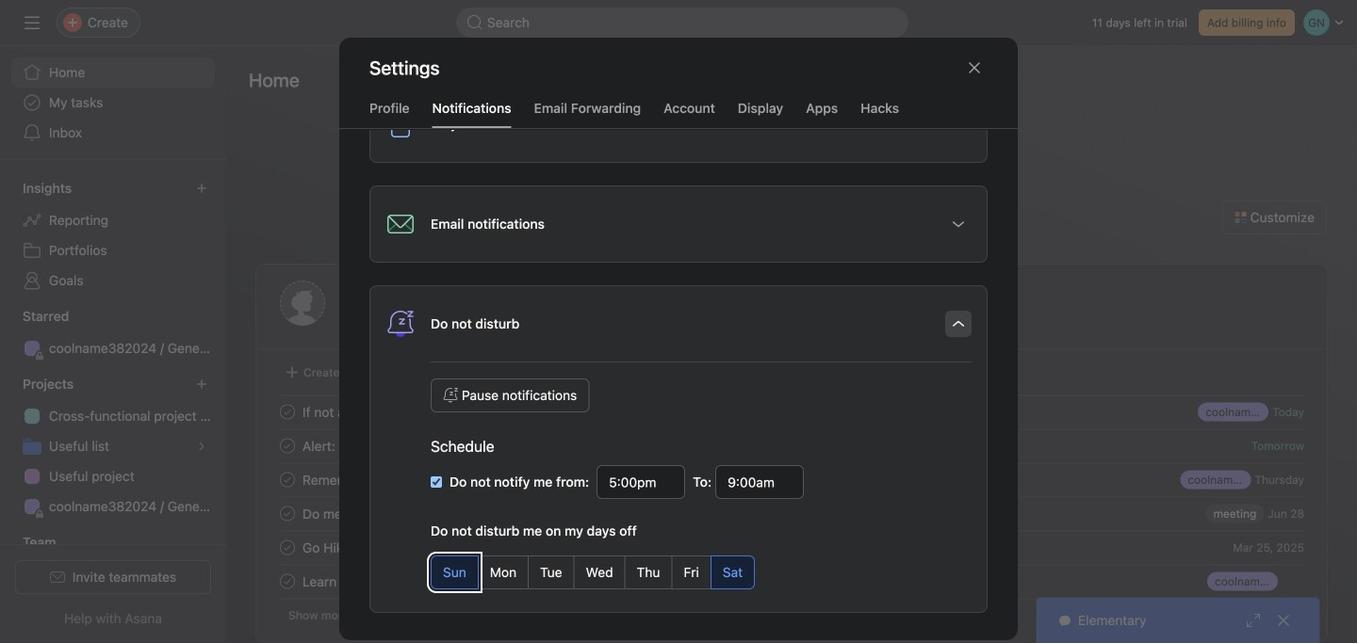 Task type: vqa. For each thing, say whether or not it's contained in the screenshot.
1st list item from the top Mark complete icon
yes



Task type: describe. For each thing, give the bounding box(es) containing it.
mark complete image for third list item
[[276, 469, 299, 492]]

mark complete image for first list item from the bottom
[[276, 571, 299, 593]]

settings tab list
[[339, 98, 1018, 129]]

isinverse image
[[468, 15, 483, 30]]

6 list item from the top
[[257, 565, 1327, 599]]

mark complete image for 4th mark complete checkbox from the bottom
[[276, 401, 299, 424]]

mark complete image for fifth list item from the bottom
[[276, 435, 299, 458]]

global element
[[0, 46, 226, 159]]

projects element
[[0, 368, 226, 526]]

4 mark complete checkbox from the top
[[276, 571, 299, 593]]

4 list item from the top
[[257, 497, 1327, 531]]

3 mark complete checkbox from the top
[[276, 503, 299, 526]]

mark complete image for 2nd list item from the bottom of the page
[[276, 537, 299, 560]]

mark complete checkbox for 2nd list item from the bottom of the page
[[276, 537, 299, 560]]

hide options image
[[951, 317, 966, 332]]

expand elementary image
[[1246, 614, 1261, 629]]

3 list item from the top
[[257, 463, 1327, 497]]



Task type: locate. For each thing, give the bounding box(es) containing it.
starred element
[[0, 300, 226, 368]]

0 vertical spatial mark complete image
[[276, 401, 299, 424]]

4 mark complete image from the top
[[276, 571, 299, 593]]

None checkbox
[[431, 477, 442, 488]]

list item
[[257, 396, 1327, 429], [257, 429, 1327, 463], [257, 463, 1327, 497], [257, 497, 1327, 531], [257, 531, 1327, 565], [257, 565, 1327, 599]]

5 list item from the top
[[257, 531, 1327, 565]]

0 vertical spatial mark complete checkbox
[[276, 469, 299, 492]]

mark complete image for third mark complete checkbox from the top
[[276, 503, 299, 526]]

mark complete checkbox for third list item
[[276, 469, 299, 492]]

list box
[[456, 8, 909, 38]]

dialog
[[339, 0, 1018, 641]]

1 mark complete checkbox from the top
[[276, 401, 299, 424]]

2 mark complete image from the top
[[276, 469, 299, 492]]

Mark complete checkbox
[[276, 469, 299, 492], [276, 537, 299, 560]]

2 mark complete checkbox from the top
[[276, 435, 299, 458]]

1 vertical spatial mark complete image
[[276, 503, 299, 526]]

None text field
[[597, 466, 686, 500], [716, 466, 804, 500], [597, 466, 686, 500], [716, 466, 804, 500]]

2 list item from the top
[[257, 429, 1327, 463]]

insights element
[[0, 172, 226, 300]]

Mark complete checkbox
[[276, 401, 299, 424], [276, 435, 299, 458], [276, 503, 299, 526], [276, 571, 299, 593]]

1 list item from the top
[[257, 396, 1327, 429]]

mark complete image
[[276, 401, 299, 424], [276, 503, 299, 526]]

hide sidebar image
[[25, 15, 40, 30]]

mark complete image
[[276, 435, 299, 458], [276, 469, 299, 492], [276, 537, 299, 560], [276, 571, 299, 593]]

2 mark complete image from the top
[[276, 503, 299, 526]]

close this dialog image
[[967, 60, 982, 75]]

1 mark complete image from the top
[[276, 435, 299, 458]]

1 mark complete checkbox from the top
[[276, 469, 299, 492]]

close image
[[1277, 614, 1292, 629]]

1 vertical spatial mark complete checkbox
[[276, 537, 299, 560]]

2 mark complete checkbox from the top
[[276, 537, 299, 560]]

add profile photo image
[[280, 281, 325, 326]]

3 mark complete image from the top
[[276, 537, 299, 560]]

1 mark complete image from the top
[[276, 401, 299, 424]]



